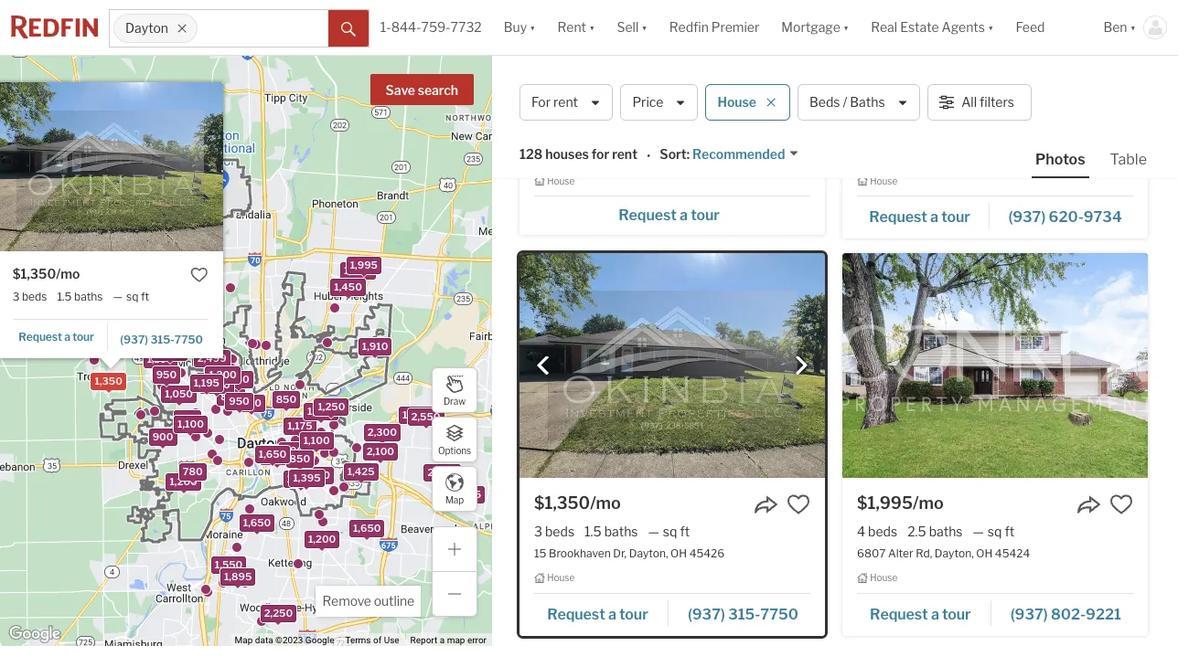 Task type: describe. For each thing, give the bounding box(es) containing it.
128 for 128 jay st unit 128, dayton, oh 45410
[[857, 150, 876, 163]]

favorite button image for (937) 802-9221
[[1109, 493, 1133, 517]]

sell ▾ button
[[606, 0, 658, 55]]

rd,
[[916, 547, 932, 561]]

1,450
[[334, 281, 362, 294]]

house down jay
[[870, 175, 897, 186]]

$2,499
[[534, 96, 592, 115]]

report
[[410, 636, 437, 646]]

beds / baths button
[[798, 84, 920, 121]]

— for $1,995
[[973, 524, 984, 540]]

995
[[177, 412, 198, 425]]

outline
[[374, 594, 414, 609]]

in
[[678, 74, 695, 98]]

houses for rent in dayton, oh
[[520, 74, 808, 98]]

9221
[[1086, 606, 1121, 624]]

1.5 baths inside dialog
[[57, 290, 103, 304]]

6807 alter rd, dayton, oh 45424
[[857, 547, 1030, 561]]

/mo for 15 brookhaven dr, dayton, oh 45426
[[590, 494, 621, 513]]

759-
[[421, 20, 451, 35]]

$1,995
[[857, 494, 913, 513]]

house button
[[706, 84, 790, 121]]

mortgage ▾ button
[[770, 0, 860, 55]]

1-844-759-7732 link
[[380, 20, 482, 35]]

128 for 128 houses for rent •
[[520, 147, 543, 162]]

sell ▾
[[617, 20, 647, 35]]

favorite button checkbox inside dialog
[[190, 266, 208, 284]]

2,175
[[455, 489, 481, 501]]

remove dayton image
[[177, 23, 188, 34]]

feed button
[[1005, 0, 1092, 55]]

mortgage ▾
[[781, 20, 849, 35]]

request a tour inside button
[[19, 331, 94, 344]]

oh for $1,350 /mo
[[671, 547, 687, 561]]

map data ©2023 google
[[235, 636, 334, 646]]

2,300
[[367, 426, 397, 439]]

1 horizontal spatial 7750
[[760, 606, 798, 624]]

filters
[[980, 95, 1014, 110]]

844-
[[391, 20, 421, 35]]

45426
[[689, 547, 725, 561]]

©2023
[[275, 636, 303, 646]]

1 vertical spatial 3
[[534, 524, 542, 540]]

photo of 15 brookhaven dr, dayton, oh 45426 image inside map 'region'
[[0, 83, 223, 251]]

— for $1,350
[[648, 524, 659, 540]]

900
[[152, 431, 173, 444]]

1,175
[[287, 420, 313, 433]]

rent ▾ button
[[547, 0, 606, 55]]

map for map data ©2023 google
[[235, 636, 253, 646]]

dayton, right in
[[699, 74, 774, 98]]

buy ▾ button
[[493, 0, 547, 55]]

/mo for 3685 briar pl, dayton, oh 45405
[[592, 96, 623, 115]]

•
[[647, 148, 651, 163]]

report a map error
[[410, 636, 487, 646]]

feed
[[1016, 20, 1045, 35]]

0 vertical spatial 1,250
[[203, 379, 230, 391]]

ben ▾
[[1103, 20, 1136, 35]]

jay
[[878, 150, 895, 163]]

report a map error link
[[410, 636, 487, 646]]

850 up 1,175
[[276, 393, 296, 406]]

terms
[[345, 636, 371, 646]]

dayton, for $1,350 /mo
[[629, 547, 668, 561]]

(937) 620-9734 link
[[990, 200, 1133, 231]]

favorite button checkbox for 3685 briar pl, dayton, oh 45405
[[787, 95, 810, 119]]

buy
[[504, 20, 527, 35]]

google
[[305, 636, 334, 646]]

pl,
[[592, 150, 605, 163]]

use
[[384, 636, 399, 646]]

map button
[[432, 466, 477, 512]]

favorite button image for (937) 315-7750
[[787, 493, 810, 517]]

45424
[[995, 547, 1030, 561]]

dayton, for $1,995 /mo
[[935, 547, 974, 561]]

search
[[418, 82, 458, 98]]

1-844-759-7732
[[380, 20, 482, 35]]

1,895
[[224, 571, 252, 584]]

0 vertical spatial for
[[595, 74, 623, 98]]

estate
[[900, 20, 939, 35]]

1 vertical spatial 1,050
[[165, 388, 193, 401]]

1 horizontal spatial 1,100
[[177, 418, 204, 431]]

mortgage ▾ button
[[781, 0, 849, 55]]

for rent button
[[520, 84, 613, 121]]

7750 inside map 'region'
[[175, 333, 203, 347]]

2.5
[[907, 524, 926, 540]]

options
[[438, 445, 471, 456]]

save search button
[[370, 74, 474, 105]]

previous button image
[[534, 357, 552, 375]]

1 vertical spatial 1,350
[[307, 405, 335, 418]]

remove
[[322, 594, 371, 609]]

(937) 802-9221 link
[[991, 598, 1133, 629]]

/mo for 6807 alter rd, dayton, oh 45424
[[913, 494, 944, 513]]

dr,
[[613, 547, 627, 561]]

sell ▾ button
[[617, 0, 647, 55]]

sq inside map 'region'
[[126, 290, 138, 304]]

remove outline
[[322, 594, 414, 609]]

15
[[534, 547, 546, 561]]

rent ▾ button
[[558, 0, 595, 55]]

dayton, right 128,
[[958, 150, 997, 163]]

128,
[[934, 150, 955, 163]]

1 vertical spatial (937) 315-7750
[[688, 606, 798, 624]]

beds / baths
[[809, 95, 885, 110]]

rent inside for rent 'button'
[[553, 95, 578, 110]]

baths
[[850, 95, 885, 110]]

2,800
[[427, 466, 457, 479]]

3,151 sq ft
[[650, 126, 711, 142]]

buy ▾
[[504, 20, 536, 35]]

6807
[[857, 547, 886, 561]]

tour inside button
[[72, 331, 94, 344]]

photo of 6807 alter rd, dayton, oh 45424 image
[[842, 253, 1148, 478]]

$2,499 /mo
[[534, 96, 623, 115]]

save search
[[386, 82, 458, 98]]

price
[[632, 95, 664, 110]]

1,525
[[287, 473, 314, 486]]

2,100
[[366, 445, 394, 458]]

1,550
[[215, 558, 243, 571]]

beds
[[809, 95, 840, 110]]

data
[[255, 636, 273, 646]]

1 horizontal spatial 3 beds
[[534, 524, 574, 540]]

▾ for mortgage ▾
[[843, 20, 849, 35]]

2,250
[[264, 607, 293, 620]]

premier
[[711, 20, 759, 35]]

favorite button checkbox for 6807 alter rd, dayton, oh 45424
[[1109, 493, 1133, 517]]

15 brookhaven dr, dayton, oh 45426
[[534, 547, 725, 561]]

recommended
[[692, 147, 785, 162]]

2,499
[[197, 352, 226, 365]]

0 vertical spatial 1,350
[[95, 375, 122, 388]]

— sq ft for $1,350
[[648, 524, 690, 540]]

remove house image
[[766, 97, 777, 108]]

map region
[[0, 0, 718, 647]]

315- inside map 'region'
[[150, 333, 175, 347]]

favorite button image inside dialog
[[190, 266, 208, 284]]

3,151
[[650, 126, 682, 142]]



Task type: vqa. For each thing, say whether or not it's contained in the screenshot.
— associated with $1,995
yes



Task type: locate. For each thing, give the bounding box(es) containing it.
1,050 up "995"
[[165, 388, 193, 401]]

oh down 3,151
[[649, 150, 665, 163]]

dayton,
[[699, 74, 774, 98], [607, 150, 646, 163], [958, 150, 997, 163], [629, 547, 668, 561], [935, 547, 974, 561]]

▾ right agents
[[988, 20, 994, 35]]

1 horizontal spatial 1.5 baths
[[585, 524, 638, 540]]

for
[[595, 74, 623, 98], [592, 147, 609, 162]]

draw
[[444, 396, 466, 407]]

dayton, right dr,
[[629, 547, 668, 561]]

$1,350
[[12, 266, 56, 282], [534, 494, 590, 513]]

1,250
[[203, 379, 230, 391], [318, 401, 345, 414]]

dayton, for $2,499 /mo
[[607, 150, 646, 163]]

1,100 down 1,175
[[303, 435, 330, 447]]

128 jay st unit 128, dayton, oh 45410
[[857, 150, 1052, 163]]

0 horizontal spatial 1.5 baths
[[57, 290, 103, 304]]

dialog inside map 'region'
[[0, 83, 223, 369]]

house for $1,995 /mo
[[870, 573, 897, 584]]

0 horizontal spatial 7750
[[175, 333, 203, 347]]

1 horizontal spatial $1,350
[[534, 494, 590, 513]]

▾ for buy ▾
[[530, 20, 536, 35]]

— sq ft
[[113, 290, 149, 304], [648, 524, 690, 540], [973, 524, 1014, 540]]

▾ right ben
[[1130, 20, 1136, 35]]

(937) 315-7750 link down 45426 at the right bottom of page
[[668, 598, 810, 629]]

1,700
[[402, 409, 430, 421]]

(937)
[[1008, 209, 1046, 226], [120, 333, 148, 347], [688, 606, 725, 624], [1010, 606, 1048, 624]]

terms of use link
[[345, 636, 399, 646]]

1 vertical spatial 7750
[[760, 606, 798, 624]]

ben
[[1103, 20, 1127, 35]]

sort
[[660, 147, 687, 162]]

4 beds
[[857, 524, 897, 540]]

1 horizontal spatial rent
[[612, 147, 637, 162]]

1 vertical spatial rent
[[627, 74, 674, 98]]

780
[[183, 466, 203, 479]]

for
[[531, 95, 551, 110]]

0 horizontal spatial $1,350
[[12, 266, 56, 282]]

1 vertical spatial 1.5
[[585, 524, 602, 540]]

0 vertical spatial 3 beds
[[12, 290, 47, 304]]

alter
[[888, 547, 913, 561]]

0 horizontal spatial photo of 15 brookhaven dr, dayton, oh 45426 image
[[0, 83, 223, 251]]

1,350
[[95, 375, 122, 388], [307, 405, 335, 418]]

/
[[843, 95, 847, 110]]

favorite button image
[[190, 266, 208, 284], [787, 493, 810, 517], [1109, 493, 1133, 517]]

beds
[[22, 290, 47, 304], [545, 524, 574, 540], [868, 524, 897, 540]]

unit
[[910, 150, 932, 163]]

house for $1,350 /mo
[[547, 573, 575, 584]]

9734
[[1084, 209, 1122, 226]]

draw button
[[432, 368, 477, 413]]

map left data
[[235, 636, 253, 646]]

0 vertical spatial 1.5 baths
[[57, 290, 103, 304]]

request
[[619, 207, 677, 224], [869, 209, 927, 226], [19, 331, 62, 344], [547, 606, 605, 624], [870, 606, 928, 624]]

oh right remove house image
[[778, 74, 808, 98]]

2 horizontal spatial 1,100
[[303, 435, 330, 447]]

house inside button
[[718, 95, 756, 110]]

remove outline button
[[316, 586, 421, 617]]

oh left 45424 at the bottom of page
[[976, 547, 993, 561]]

1 vertical spatial 315-
[[728, 606, 760, 624]]

tour
[[691, 207, 720, 224], [941, 209, 970, 226], [72, 331, 94, 344], [619, 606, 648, 624], [942, 606, 971, 624]]

/mo inside dialog
[[56, 266, 80, 282]]

rent left in
[[627, 74, 674, 98]]

0 vertical spatial (937) 315-7750
[[120, 333, 203, 347]]

2 horizontal spatial — sq ft
[[973, 524, 1014, 540]]

house down 6807
[[870, 573, 897, 584]]

1 vertical spatial map
[[235, 636, 253, 646]]

sell
[[617, 20, 639, 35]]

0 vertical spatial $1,350
[[12, 266, 56, 282]]

0 vertical spatial 7750
[[175, 333, 203, 347]]

photo of 128 jay st unit 128, dayton, oh 45410 image
[[842, 0, 1148, 81]]

▾ right buy
[[530, 20, 536, 35]]

map for map
[[445, 494, 464, 505]]

1 horizontal spatial (937) 315-7750
[[688, 606, 798, 624]]

0 vertical spatial 1,050
[[156, 345, 184, 358]]

0 vertical spatial photo of 15 brookhaven dr, dayton, oh 45426 image
[[0, 83, 223, 251]]

rent
[[558, 20, 586, 35], [627, 74, 674, 98]]

1 horizontal spatial (937) 315-7750 link
[[668, 598, 810, 629]]

briar
[[565, 150, 590, 163]]

1 vertical spatial for
[[592, 147, 609, 162]]

1 horizontal spatial 1.5
[[585, 524, 602, 540]]

1 horizontal spatial map
[[445, 494, 464, 505]]

0 vertical spatial 1,100
[[147, 353, 173, 366]]

0 horizontal spatial 1,250
[[203, 379, 230, 391]]

128 inside 128 houses for rent •
[[520, 147, 543, 162]]

▾ left sell
[[589, 20, 595, 35]]

a inside button
[[64, 331, 70, 344]]

photo of 15 brookhaven dr, dayton, oh 45426 image
[[0, 83, 223, 251], [520, 253, 825, 478]]

$1,000 /mo
[[857, 96, 945, 115]]

1 horizontal spatial 128
[[857, 150, 876, 163]]

0 horizontal spatial beds
[[22, 290, 47, 304]]

850 up 1,525
[[290, 453, 310, 465]]

0 horizontal spatial baths
[[74, 290, 103, 304]]

1 vertical spatial rent
[[612, 147, 637, 162]]

st
[[897, 150, 908, 163]]

rent inside dropdown button
[[558, 20, 586, 35]]

real
[[871, 20, 897, 35]]

next button image
[[792, 357, 810, 375]]

map inside button
[[445, 494, 464, 505]]

0 horizontal spatial (937) 315-7750
[[120, 333, 203, 347]]

all filters
[[961, 95, 1014, 110]]

1,000 up 1,525
[[264, 447, 292, 460]]

2 horizontal spatial favorite button image
[[1109, 493, 1133, 517]]

1 horizontal spatial rent
[[627, 74, 674, 98]]

for rent
[[531, 95, 578, 110]]

1 horizontal spatial baths
[[604, 524, 638, 540]]

▾ right the mortgage
[[843, 20, 849, 35]]

oh for $1,995 /mo
[[976, 547, 993, 561]]

1,000 down 1,175
[[282, 445, 311, 458]]

2 horizontal spatial baths
[[929, 524, 963, 540]]

2.5 baths
[[907, 524, 963, 540]]

0 vertical spatial rent
[[558, 20, 586, 35]]

0 horizontal spatial 1.5
[[57, 290, 72, 304]]

oh left 45426 at the right bottom of page
[[671, 547, 687, 561]]

of
[[373, 636, 382, 646]]

1 vertical spatial 1,250
[[318, 401, 345, 414]]

favorite button checkbox
[[787, 95, 810, 119], [190, 266, 208, 284], [787, 493, 810, 517], [1109, 493, 1133, 517]]

1,650
[[344, 264, 372, 277], [259, 448, 287, 461], [243, 517, 271, 530], [353, 522, 381, 535]]

0 horizontal spatial 1,100
[[147, 353, 173, 366]]

(937) 315-7750 link inside dialog
[[108, 326, 208, 350]]

(937) 315-7750 down 45426 at the right bottom of page
[[688, 606, 798, 624]]

options button
[[432, 417, 477, 463]]

0 vertical spatial 315-
[[150, 333, 175, 347]]

▾ for sell ▾
[[641, 20, 647, 35]]

(937) 315-7750 up 2,499
[[120, 333, 203, 347]]

map down 2,800
[[445, 494, 464, 505]]

real estate agents ▾ button
[[860, 0, 1005, 55]]

1,100 left 2,499
[[147, 353, 173, 366]]

house for $2,499 /mo
[[547, 175, 575, 186]]

1 ▾ from the left
[[530, 20, 536, 35]]

beds for $1,350
[[545, 524, 574, 540]]

0 horizontal spatial 3
[[12, 290, 20, 304]]

0 horizontal spatial 128
[[520, 147, 543, 162]]

dialog
[[0, 83, 223, 369]]

1 horizontal spatial photo of 15 brookhaven dr, dayton, oh 45426 image
[[520, 253, 825, 478]]

baths for $1,350
[[604, 524, 638, 540]]

— inside dialog
[[113, 290, 123, 304]]

beds for $1,995
[[868, 524, 897, 540]]

dialog containing $1,350
[[0, 83, 223, 369]]

2,550
[[411, 410, 440, 423]]

1 horizontal spatial — sq ft
[[648, 524, 690, 540]]

0 horizontal spatial map
[[235, 636, 253, 646]]

▾ for rent ▾
[[589, 20, 595, 35]]

beds inside map 'region'
[[22, 290, 47, 304]]

1 vertical spatial $1,350 /mo
[[534, 494, 621, 513]]

$1,350 /mo inside map 'region'
[[12, 266, 80, 282]]

rent right buy ▾ on the top left
[[558, 20, 586, 35]]

850 down 2,499
[[221, 390, 241, 403]]

1 horizontal spatial favorite button image
[[787, 493, 810, 517]]

(937) 315-7750
[[120, 333, 203, 347], [688, 606, 798, 624]]

1 vertical spatial 3 beds
[[534, 524, 574, 540]]

4 ▾ from the left
[[843, 20, 849, 35]]

request a tour button inside map 'region'
[[12, 324, 108, 352]]

baths for $1,995
[[929, 524, 963, 540]]

(937) inside map 'region'
[[120, 333, 148, 347]]

oh for $2,499 /mo
[[649, 150, 665, 163]]

0 vertical spatial map
[[445, 494, 464, 505]]

table
[[1110, 151, 1147, 168]]

620-
[[1049, 209, 1084, 226]]

0 horizontal spatial —
[[113, 290, 123, 304]]

3685
[[534, 150, 563, 163]]

houses
[[545, 147, 589, 162]]

1 vertical spatial 1.5 baths
[[585, 524, 638, 540]]

0 horizontal spatial favorite button image
[[190, 266, 208, 284]]

802-
[[1051, 606, 1086, 624]]

baths
[[74, 290, 103, 304], [604, 524, 638, 540], [929, 524, 963, 540]]

for right briar
[[592, 147, 609, 162]]

7732
[[451, 20, 482, 35]]

0 horizontal spatial (937) 315-7750 link
[[108, 326, 208, 350]]

for inside 128 houses for rent •
[[592, 147, 609, 162]]

for left price
[[595, 74, 623, 98]]

3 beds inside dialog
[[12, 290, 47, 304]]

— sq ft inside map 'region'
[[113, 290, 149, 304]]

houses
[[520, 74, 591, 98]]

1 vertical spatial 1,100
[[177, 418, 204, 431]]

brookhaven
[[549, 547, 611, 561]]

0 horizontal spatial 1,350
[[95, 375, 122, 388]]

1 horizontal spatial 1,250
[[318, 401, 345, 414]]

baths inside map 'region'
[[74, 290, 103, 304]]

$1,350 inside dialog
[[12, 266, 56, 282]]

3 ▾ from the left
[[641, 20, 647, 35]]

0 horizontal spatial $1,350 /mo
[[12, 266, 80, 282]]

3 inside dialog
[[12, 290, 20, 304]]

0 horizontal spatial 3 beds
[[12, 290, 47, 304]]

6 ▾ from the left
[[1130, 20, 1136, 35]]

None search field
[[198, 10, 328, 47]]

0 vertical spatial rent
[[553, 95, 578, 110]]

4
[[857, 524, 865, 540]]

0 horizontal spatial — sq ft
[[113, 290, 149, 304]]

table button
[[1106, 150, 1151, 177]]

0 horizontal spatial rent
[[558, 20, 586, 35]]

1 horizontal spatial $1,350 /mo
[[534, 494, 621, 513]]

terms of use
[[345, 636, 399, 646]]

1 vertical spatial photo of 15 brookhaven dr, dayton, oh 45426 image
[[520, 253, 825, 478]]

1,195
[[194, 377, 219, 390]]

redfin premier button
[[658, 0, 770, 55]]

1 horizontal spatial 315-
[[728, 606, 760, 624]]

2 vertical spatial 1,100
[[303, 435, 330, 447]]

1 horizontal spatial —
[[648, 524, 659, 540]]

$1,350 /mo
[[12, 266, 80, 282], [534, 494, 621, 513]]

1.5 baths
[[57, 290, 103, 304], [585, 524, 638, 540]]

a
[[680, 207, 688, 224], [930, 209, 938, 226], [64, 331, 70, 344], [608, 606, 616, 624], [931, 606, 939, 624], [440, 636, 445, 646]]

— sq ft for $1,995
[[973, 524, 1014, 540]]

0 vertical spatial $1,350 /mo
[[12, 266, 80, 282]]

3 beds
[[12, 290, 47, 304], [534, 524, 574, 540]]

1 horizontal spatial beds
[[545, 524, 574, 540]]

128 left houses
[[520, 147, 543, 162]]

1.5 inside dialog
[[57, 290, 72, 304]]

request a tour
[[619, 207, 720, 224], [869, 209, 970, 226], [19, 331, 94, 344], [547, 606, 648, 624], [870, 606, 971, 624]]

3685 briar pl, dayton, oh 45405
[[534, 150, 704, 163]]

0 horizontal spatial rent
[[553, 95, 578, 110]]

oh left 45410
[[999, 150, 1016, 163]]

dayton, left the '•'
[[607, 150, 646, 163]]

128 left jay
[[857, 150, 876, 163]]

house down brookhaven
[[547, 573, 575, 584]]

▾ right sell
[[641, 20, 647, 35]]

1,100 down 1,195
[[177, 418, 204, 431]]

2 horizontal spatial —
[[973, 524, 984, 540]]

0 vertical spatial (937) 315-7750 link
[[108, 326, 208, 350]]

house down houses
[[547, 175, 575, 186]]

2 ▾ from the left
[[589, 20, 595, 35]]

(937) 802-9221
[[1010, 606, 1121, 624]]

request inside button
[[19, 331, 62, 344]]

2 horizontal spatial beds
[[868, 524, 897, 540]]

google image
[[5, 623, 65, 647]]

5 ▾ from the left
[[988, 20, 994, 35]]

▾ for ben ▾
[[1130, 20, 1136, 35]]

$1,350 for favorite button image inside the dialog
[[12, 266, 56, 282]]

rent inside 128 houses for rent •
[[612, 147, 637, 162]]

(937) 315-7750 inside dialog
[[120, 333, 203, 347]]

house left remove house image
[[718, 95, 756, 110]]

45405
[[668, 150, 704, 163]]

315-
[[150, 333, 175, 347], [728, 606, 760, 624]]

1.5
[[57, 290, 72, 304], [585, 524, 602, 540]]

dayton, down 2.5 baths
[[935, 547, 974, 561]]

1 vertical spatial (937) 315-7750 link
[[668, 598, 810, 629]]

1 vertical spatial $1,350
[[534, 494, 590, 513]]

1,995
[[350, 259, 378, 272]]

photo of 3685 briar pl, dayton, oh 45405 image
[[520, 0, 825, 81]]

$1,350 for (937) 315-7750's favorite button image
[[534, 494, 590, 513]]

ft inside dialog
[[141, 290, 149, 304]]

(937) 315-7750 link up 2,499
[[108, 326, 208, 350]]

1,910
[[362, 340, 388, 353]]

rent ▾
[[558, 20, 595, 35]]

all
[[961, 95, 977, 110]]

128 houses for rent •
[[520, 147, 651, 163]]

favorite button checkbox for 15 brookhaven dr, dayton, oh 45426
[[787, 493, 810, 517]]

1 horizontal spatial 1,350
[[307, 405, 335, 418]]

submit search image
[[341, 22, 356, 36]]

0 vertical spatial 3
[[12, 290, 20, 304]]

favorite button image
[[787, 95, 810, 119]]

0 vertical spatial 1.5
[[57, 290, 72, 304]]

1,425
[[347, 465, 375, 478]]

1 horizontal spatial 3
[[534, 524, 542, 540]]

/mo
[[592, 96, 623, 115], [914, 96, 945, 115], [56, 266, 80, 282], [590, 494, 621, 513], [913, 494, 944, 513]]

1,050 left 2,499
[[156, 345, 184, 358]]

photos
[[1035, 151, 1085, 168]]

0 horizontal spatial 315-
[[150, 333, 175, 347]]



